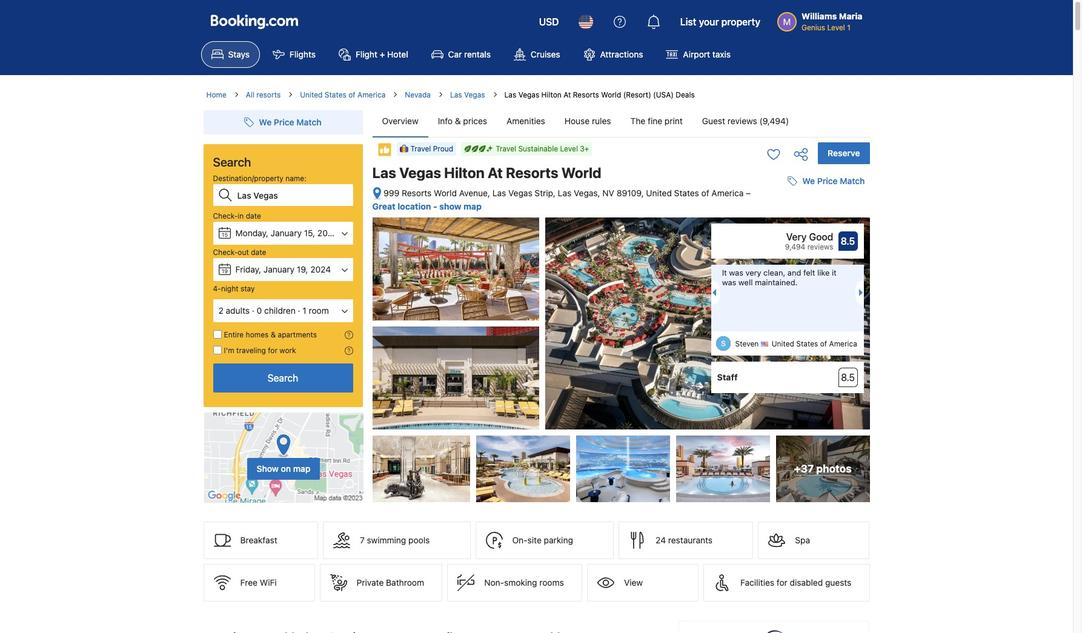 Task type: locate. For each thing, give the bounding box(es) containing it.
0
[[257, 306, 262, 316]]

1 vertical spatial search
[[268, 373, 298, 384]]

1 vertical spatial january
[[264, 264, 295, 275]]

great location - show map button
[[373, 201, 482, 211]]

we down all resorts 'link'
[[259, 117, 272, 127]]

for left work
[[268, 346, 278, 355]]

0 horizontal spatial hilton
[[444, 164, 485, 181]]

0 vertical spatial states
[[325, 90, 347, 99]]

date right 'out'
[[251, 248, 266, 257]]

2 horizontal spatial united
[[772, 340, 795, 349]]

las up info & prices
[[450, 90, 462, 99]]

2 scored 8.5 element from the top
[[839, 368, 858, 387]]

1 horizontal spatial states
[[675, 188, 699, 198]]

1 travel from the left
[[496, 144, 517, 153]]

search down work
[[268, 373, 298, 384]]

united right steven
[[772, 340, 795, 349]]

0 vertical spatial we price match
[[259, 117, 322, 127]]

search
[[213, 155, 251, 169], [268, 373, 298, 384]]

0 horizontal spatial match
[[297, 117, 322, 127]]

0 vertical spatial scored 8.5 element
[[839, 232, 858, 251]]

info & prices link
[[428, 105, 497, 137]]

destination/property name:
[[213, 174, 307, 183]]

for
[[268, 346, 278, 355], [777, 578, 788, 588]]

0 vertical spatial search
[[213, 155, 251, 169]]

williams maria genius level 1
[[802, 11, 863, 32]]

7 swimming pools button
[[323, 522, 471, 560]]

price down reserve button
[[818, 176, 838, 186]]

0 vertical spatial date
[[246, 212, 261, 221]]

at up house
[[564, 90, 571, 99]]

2024 for friday, january 19, 2024
[[311, 264, 331, 275]]

disabled
[[790, 578, 823, 588]]

0 horizontal spatial we
[[259, 117, 272, 127]]

states right steven
[[797, 340, 819, 349]]

0 vertical spatial 2024
[[318, 228, 338, 238]]

1 vertical spatial for
[[777, 578, 788, 588]]

cruises link
[[504, 41, 571, 68]]

1 · from the left
[[252, 306, 254, 316]]

1 vertical spatial &
[[271, 330, 276, 339]]

0 vertical spatial for
[[268, 346, 278, 355]]

2 vertical spatial resorts
[[402, 188, 432, 198]]

0 horizontal spatial search
[[213, 155, 251, 169]]

0 vertical spatial world
[[601, 90, 622, 99]]

united down flights
[[300, 90, 323, 99]]

check- up 15
[[213, 212, 238, 221]]

las up 999
[[373, 164, 396, 181]]

0 vertical spatial we price match button
[[240, 112, 327, 133]]

all resorts link
[[246, 90, 281, 101]]

1 vertical spatial reviews
[[808, 243, 834, 252]]

very
[[787, 232, 807, 243]]

property
[[722, 16, 761, 27]]

previous image
[[709, 289, 716, 297]]

price
[[274, 117, 294, 127], [818, 176, 838, 186]]

taxis
[[713, 49, 731, 59]]

2 travel from the left
[[411, 144, 431, 154]]

we price match button down resorts
[[240, 112, 327, 133]]

world
[[601, 90, 622, 99], [562, 164, 602, 181], [434, 188, 457, 198]]

united right 89109,
[[646, 188, 672, 198]]

out
[[238, 248, 249, 257]]

7
[[360, 535, 365, 546]]

999
[[384, 188, 400, 198]]

0 vertical spatial price
[[274, 117, 294, 127]]

check-
[[213, 212, 238, 221], [213, 248, 238, 257]]

spa button
[[759, 522, 870, 560]]

0 vertical spatial at
[[564, 90, 571, 99]]

1 horizontal spatial travel
[[496, 144, 517, 153]]

1 vertical spatial hilton
[[444, 164, 485, 181]]

2 horizontal spatial america
[[830, 340, 858, 349]]

1 vertical spatial level
[[560, 144, 578, 153]]

we for left we price match dropdown button
[[259, 117, 272, 127]]

1 vertical spatial resorts
[[506, 164, 559, 181]]

1 horizontal spatial america
[[712, 188, 744, 198]]

0 horizontal spatial map
[[293, 463, 311, 474]]

0 vertical spatial level
[[828, 23, 846, 32]]

0 horizontal spatial of
[[349, 90, 356, 99]]

airport taxis link
[[656, 41, 741, 68]]

rules
[[592, 116, 611, 126]]

1 horizontal spatial at
[[564, 90, 571, 99]]

& right homes
[[271, 330, 276, 339]]

reviews right guest
[[728, 116, 758, 126]]

1 vertical spatial scored 8.5 element
[[839, 368, 858, 387]]

at for las vegas hilton at resorts world
[[488, 164, 503, 181]]

resorts up house rules
[[573, 90, 599, 99]]

price for left we price match dropdown button
[[274, 117, 294, 127]]

booking.com image
[[211, 15, 298, 29]]

rooms
[[540, 578, 564, 588]]

&
[[455, 116, 461, 126], [271, 330, 276, 339]]

states right 89109,
[[675, 188, 699, 198]]

rentals
[[464, 49, 491, 59]]

the fine print
[[631, 116, 683, 126]]

1 vertical spatial date
[[251, 248, 266, 257]]

info
[[438, 116, 453, 126]]

1 horizontal spatial level
[[828, 23, 846, 32]]

0 vertical spatial america
[[358, 90, 386, 99]]

1 vertical spatial states
[[675, 188, 699, 198]]

1 vertical spatial price
[[818, 176, 838, 186]]

2 vertical spatial united
[[772, 340, 795, 349]]

1 horizontal spatial we
[[803, 176, 815, 186]]

3+
[[580, 144, 589, 153]]

list
[[681, 16, 697, 27]]

resorts for las vegas hilton at resorts world
[[506, 164, 559, 181]]

we price match inside search section
[[259, 117, 322, 127]]

we price match for the bottommost we price match dropdown button
[[803, 176, 865, 186]]

0 vertical spatial january
[[271, 228, 302, 238]]

0 horizontal spatial resorts
[[402, 188, 432, 198]]

map down avenue,
[[464, 201, 482, 211]]

vegas for las vegas
[[464, 90, 485, 99]]

steven
[[736, 340, 759, 349]]

level left 3+
[[560, 144, 578, 153]]

parking
[[544, 535, 573, 546]]

0 vertical spatial 1
[[848, 23, 851, 32]]

car
[[448, 49, 462, 59]]

deals
[[676, 90, 695, 99]]

january
[[271, 228, 302, 238], [264, 264, 295, 275]]

match down reserve button
[[840, 176, 865, 186]]

world up vegas,
[[562, 164, 602, 181]]

we up very
[[803, 176, 815, 186]]

on-site parking
[[513, 535, 573, 546]]

good
[[810, 232, 834, 243]]

1 vertical spatial 2024
[[311, 264, 331, 275]]

1 horizontal spatial of
[[702, 188, 710, 198]]

world up show
[[434, 188, 457, 198]]

9,494
[[786, 243, 806, 252]]

1 horizontal spatial ·
[[298, 306, 300, 316]]

map right "on"
[[293, 463, 311, 474]]

january left 15,
[[271, 228, 302, 238]]

reserve
[[828, 148, 861, 158]]

williams
[[802, 11, 837, 21]]

0 horizontal spatial we price match
[[259, 117, 322, 127]]

site
[[528, 535, 542, 546]]

at up avenue,
[[488, 164, 503, 181]]

0 vertical spatial we
[[259, 117, 272, 127]]

15
[[222, 232, 228, 238]]

entire homes & apartments
[[224, 330, 317, 339]]

2024 right 19,
[[311, 264, 331, 275]]

1 left room
[[303, 306, 307, 316]]

check- down 15
[[213, 248, 238, 257]]

we'll show you stays where you can have the entire place to yourself image
[[345, 331, 353, 339], [345, 331, 353, 339]]

1 horizontal spatial map
[[464, 201, 482, 211]]

1 vertical spatial we
[[803, 176, 815, 186]]

facilities
[[741, 578, 775, 588]]

reviews right 9,494
[[808, 243, 834, 252]]

resorts up strip,
[[506, 164, 559, 181]]

2 check- from the top
[[213, 248, 238, 257]]

2 horizontal spatial states
[[797, 340, 819, 349]]

1 horizontal spatial we price match button
[[783, 170, 870, 192]]

0 vertical spatial &
[[455, 116, 461, 126]]

1 vertical spatial of
[[702, 188, 710, 198]]

vegas
[[464, 90, 485, 99], [519, 90, 540, 99], [399, 164, 441, 181], [509, 188, 533, 198]]

+37 photos
[[794, 463, 852, 475]]

24
[[656, 535, 666, 546]]

0 horizontal spatial states
[[325, 90, 347, 99]]

2 vertical spatial of
[[821, 340, 828, 349]]

states down flight + hotel link
[[325, 90, 347, 99]]

price down resorts
[[274, 117, 294, 127]]

1 horizontal spatial resorts
[[506, 164, 559, 181]]

destination/property
[[213, 174, 284, 183]]

hilton
[[542, 90, 562, 99], [444, 164, 485, 181]]

your account menu williams maria genius level 1 element
[[778, 5, 868, 33]]

guest reviews (9,494) link
[[693, 105, 799, 137]]

0 horizontal spatial travel
[[411, 144, 431, 154]]

was
[[729, 268, 744, 278], [722, 277, 737, 287]]

america inside 999 resorts world avenue, las vegas strip, las vegas, nv 89109, united states of america – great location - show map
[[712, 188, 744, 198]]

1 vertical spatial match
[[840, 176, 865, 186]]

world inside 999 resorts world avenue, las vegas strip, las vegas, nv 89109, united states of america – great location - show map
[[434, 188, 457, 198]]

price inside search section
[[274, 117, 294, 127]]

0 horizontal spatial for
[[268, 346, 278, 355]]

2024 right 15,
[[318, 228, 338, 238]]

0 horizontal spatial 1
[[303, 306, 307, 316]]

if you select this option, we'll show you popular business travel features like breakfast, wifi and free parking. image
[[345, 347, 353, 355], [345, 347, 353, 355]]

search up destination/property
[[213, 155, 251, 169]]

for left disabled
[[777, 578, 788, 588]]

united states of america link
[[300, 90, 386, 101]]

8.5 for 2nd scored 8.5 element
[[841, 372, 855, 383]]

date right the in
[[246, 212, 261, 221]]

vegas left strip,
[[509, 188, 533, 198]]

travel up las vegas hilton at resorts world
[[496, 144, 517, 153]]

1 vertical spatial map
[[293, 463, 311, 474]]

2 horizontal spatial resorts
[[573, 90, 599, 99]]

travel for travel proud
[[411, 144, 431, 154]]

1 vertical spatial united states of america
[[772, 340, 858, 349]]

2 adults · 0 children · 1 room
[[219, 306, 329, 316]]

0 horizontal spatial at
[[488, 164, 503, 181]]

world for las vegas hilton at resorts world (resort) (usa) deals
[[601, 90, 622, 99]]

travel left the proud
[[411, 144, 431, 154]]

2024
[[318, 228, 338, 238], [311, 264, 331, 275]]

0 horizontal spatial united states of america
[[300, 90, 386, 99]]

1 vertical spatial check-
[[213, 248, 238, 257]]

1 vertical spatial america
[[712, 188, 744, 198]]

for inside search section
[[268, 346, 278, 355]]

hotel
[[387, 49, 408, 59]]

show
[[440, 201, 462, 211]]

1 horizontal spatial for
[[777, 578, 788, 588]]

level down maria
[[828, 23, 846, 32]]

i'm
[[224, 346, 234, 355]]

· right children on the left of the page
[[298, 306, 300, 316]]

we price match down reserve button
[[803, 176, 865, 186]]

overview
[[382, 116, 419, 126]]

las for las vegas hilton at resorts world (resort) (usa) deals
[[505, 90, 517, 99]]

hilton up amenities
[[542, 90, 562, 99]]

resorts up location
[[402, 188, 432, 198]]

spa
[[796, 535, 811, 546]]

1 check- from the top
[[213, 212, 238, 221]]

name:
[[286, 174, 307, 183]]

hilton for las vegas hilton at resorts world (resort) (usa) deals
[[542, 90, 562, 99]]

monday, january 15, 2024
[[236, 228, 338, 238]]

1 vertical spatial we price match
[[803, 176, 865, 186]]

Where are you going? field
[[232, 184, 353, 206]]

1 down maria
[[848, 23, 851, 32]]

united states of america
[[300, 90, 386, 99], [772, 340, 858, 349]]

facilities for disabled guests button
[[704, 564, 870, 602]]

map inside 999 resorts world avenue, las vegas strip, las vegas, nv 89109, united states of america – great location - show map
[[464, 201, 482, 211]]

1 horizontal spatial match
[[840, 176, 865, 186]]

match down united states of america link
[[297, 117, 322, 127]]

hilton up avenue,
[[444, 164, 485, 181]]

level inside williams maria genius level 1
[[828, 23, 846, 32]]

· left 0
[[252, 306, 254, 316]]

0 horizontal spatial ·
[[252, 306, 254, 316]]

vegas for las vegas hilton at resorts world
[[399, 164, 441, 181]]

1 horizontal spatial search
[[268, 373, 298, 384]]

0 vertical spatial united states of america
[[300, 90, 386, 99]]

0 vertical spatial reviews
[[728, 116, 758, 126]]

work
[[280, 346, 296, 355]]

0 horizontal spatial price
[[274, 117, 294, 127]]

0 horizontal spatial united
[[300, 90, 323, 99]]

reserve button
[[818, 142, 870, 164]]

airport
[[683, 49, 711, 59]]

america inside united states of america link
[[358, 90, 386, 99]]

we price match down resorts
[[259, 117, 322, 127]]

scored 8.5 element
[[839, 232, 858, 251], [839, 368, 858, 387]]

0 vertical spatial united
[[300, 90, 323, 99]]

1 horizontal spatial reviews
[[808, 243, 834, 252]]

we
[[259, 117, 272, 127], [803, 176, 815, 186]]

prices
[[463, 116, 487, 126]]

non-smoking rooms
[[484, 578, 564, 588]]

0 vertical spatial 8.5
[[841, 236, 856, 247]]

las down las vegas hilton at resorts world
[[493, 188, 506, 198]]

0 horizontal spatial &
[[271, 330, 276, 339]]

1 horizontal spatial united
[[646, 188, 672, 198]]

1 vertical spatial 8.5
[[841, 372, 855, 383]]

1 horizontal spatial price
[[818, 176, 838, 186]]

show
[[257, 463, 279, 474]]

world left (resort)
[[601, 90, 622, 99]]

vegas down travel proud
[[399, 164, 441, 181]]

1 vertical spatial at
[[488, 164, 503, 181]]

maintained.
[[755, 277, 798, 287]]

vegas up amenities
[[519, 90, 540, 99]]

4-
[[213, 284, 221, 293]]

vegas up prices
[[464, 90, 485, 99]]

we inside search section
[[259, 117, 272, 127]]

& right info
[[455, 116, 461, 126]]

999 resorts world avenue, las vegas strip, las vegas, nv 89109, united states of america – great location - show map
[[373, 188, 751, 211]]

swimming
[[367, 535, 406, 546]]

15,
[[304, 228, 315, 238]]

private bathroom
[[357, 578, 424, 588]]

travel
[[496, 144, 517, 153], [411, 144, 431, 154]]

las up amenities
[[505, 90, 517, 99]]

0 vertical spatial check-
[[213, 212, 238, 221]]

at
[[564, 90, 571, 99], [488, 164, 503, 181]]

january left 19,
[[264, 264, 295, 275]]

we price match button
[[240, 112, 327, 133], [783, 170, 870, 192]]

amenities link
[[497, 105, 555, 137]]

0 horizontal spatial america
[[358, 90, 386, 99]]

0 vertical spatial hilton
[[542, 90, 562, 99]]

0 horizontal spatial level
[[560, 144, 578, 153]]

date
[[246, 212, 261, 221], [251, 248, 266, 257]]

felt
[[804, 268, 816, 278]]

we price match button down reserve button
[[783, 170, 870, 192]]

0 vertical spatial match
[[297, 117, 322, 127]]



Task type: vqa. For each thing, say whether or not it's contained in the screenshot.
Cruises
yes



Task type: describe. For each thing, give the bounding box(es) containing it.
1 horizontal spatial &
[[455, 116, 461, 126]]

clean,
[[764, 268, 786, 278]]

pools
[[409, 535, 430, 546]]

we for the bottommost we price match dropdown button
[[803, 176, 815, 186]]

non-
[[484, 578, 504, 588]]

wifi
[[260, 578, 277, 588]]

your
[[699, 16, 719, 27]]

all resorts
[[246, 90, 281, 99]]

las vegas hilton at resorts world (resort) (usa) deals link
[[505, 90, 695, 99]]

very good 9,494 reviews
[[786, 232, 834, 252]]

2 vertical spatial states
[[797, 340, 819, 349]]

24 restaurants button
[[619, 522, 754, 560]]

attractions link
[[573, 41, 654, 68]]

-
[[433, 201, 437, 211]]

price for the bottommost we price match dropdown button
[[818, 176, 838, 186]]

search section
[[199, 101, 368, 504]]

check- for out
[[213, 248, 238, 257]]

hilton hotels & resorts image
[[752, 631, 799, 633]]

united inside 999 resorts world avenue, las vegas strip, las vegas, nv 89109, united states of america – great location - show map
[[646, 188, 672, 198]]

resorts for las vegas hilton at resorts world (resort) (usa) deals
[[573, 90, 599, 99]]

date for check-in date
[[246, 212, 261, 221]]

free wifi
[[240, 578, 277, 588]]

for inside facilities for disabled guests button
[[777, 578, 788, 588]]

vegas inside 999 resorts world avenue, las vegas strip, las vegas, nv 89109, united states of america – great location - show map
[[509, 188, 533, 198]]

flights link
[[262, 41, 326, 68]]

view
[[624, 578, 643, 588]]

check-in date
[[213, 212, 261, 221]]

rated very good element
[[717, 230, 834, 244]]

& inside search section
[[271, 330, 276, 339]]

private bathroom button
[[320, 564, 443, 602]]

was left well
[[722, 277, 737, 287]]

was right "it"
[[729, 268, 744, 278]]

bathroom
[[386, 578, 424, 588]]

las for las vegas
[[450, 90, 462, 99]]

resorts inside 999 resorts world avenue, las vegas strip, las vegas, nv 89109, united states of america – great location - show map
[[402, 188, 432, 198]]

breakfast
[[240, 535, 277, 546]]

it
[[722, 268, 727, 278]]

children
[[264, 306, 296, 316]]

travel proud
[[411, 144, 454, 154]]

1 inside dropdown button
[[303, 306, 307, 316]]

staff
[[717, 372, 738, 383]]

hilton for las vegas hilton at resorts world
[[444, 164, 485, 181]]

2
[[219, 306, 224, 316]]

flight + hotel
[[356, 49, 408, 59]]

traveling
[[236, 346, 266, 355]]

1 inside williams maria genius level 1
[[848, 23, 851, 32]]

genius
[[802, 23, 826, 32]]

check- for in
[[213, 212, 238, 221]]

–
[[746, 188, 751, 198]]

next image
[[859, 289, 867, 297]]

adults
[[226, 306, 250, 316]]

friday, january 19, 2024
[[236, 264, 331, 275]]

19,
[[297, 264, 308, 275]]

the
[[631, 116, 646, 126]]

search inside 'button'
[[268, 373, 298, 384]]

room
[[309, 306, 329, 316]]

we price match for left we price match dropdown button
[[259, 117, 322, 127]]

at for las vegas hilton at resorts world (resort) (usa) deals
[[564, 90, 571, 99]]

apartments
[[278, 330, 317, 339]]

date for check-out date
[[251, 248, 266, 257]]

las vegas hilton at resorts world (resort) (usa) deals
[[505, 90, 695, 99]]

fine
[[648, 116, 663, 126]]

search button
[[213, 364, 353, 393]]

0 horizontal spatial reviews
[[728, 116, 758, 126]]

states inside 999 resorts world avenue, las vegas strip, las vegas, nv 89109, united states of america – great location - show map
[[675, 188, 699, 198]]

january for friday,
[[264, 264, 295, 275]]

4-night stay
[[213, 284, 255, 293]]

free
[[240, 578, 258, 588]]

usd
[[539, 16, 559, 27]]

valign  initial image
[[377, 142, 392, 157]]

nv
[[603, 188, 615, 198]]

guests
[[826, 578, 852, 588]]

print
[[665, 116, 683, 126]]

strip,
[[535, 188, 556, 198]]

vegas for las vegas hilton at resorts world (resort) (usa) deals
[[519, 90, 540, 99]]

las right strip,
[[558, 188, 572, 198]]

2 · from the left
[[298, 306, 300, 316]]

night
[[221, 284, 239, 293]]

+37 photos link
[[776, 436, 870, 503]]

2 vertical spatial america
[[830, 340, 858, 349]]

las vegas hilton at resorts world
[[373, 164, 602, 181]]

reviews inside very good 9,494 reviews
[[808, 243, 834, 252]]

8.5 for 2nd scored 8.5 element from the bottom of the page
[[841, 236, 856, 247]]

world for las vegas hilton at resorts world
[[562, 164, 602, 181]]

overview link
[[373, 105, 428, 137]]

click to open map view image
[[373, 187, 382, 200]]

january for monday,
[[271, 228, 302, 238]]

las vegas link
[[450, 90, 485, 101]]

flights
[[290, 49, 316, 59]]

(resort)
[[624, 90, 652, 99]]

car rentals
[[448, 49, 491, 59]]

travel for travel sustainable level 3+
[[496, 144, 517, 153]]

0 horizontal spatial we price match button
[[240, 112, 327, 133]]

1 horizontal spatial united states of america
[[772, 340, 858, 349]]

entire
[[224, 330, 244, 339]]

+
[[380, 49, 385, 59]]

home
[[206, 90, 227, 99]]

home link
[[206, 90, 227, 101]]

+37
[[794, 463, 814, 475]]

non-smoking rooms button
[[448, 564, 583, 602]]

show on map
[[257, 463, 311, 474]]

free wifi button
[[203, 564, 315, 602]]

very
[[746, 268, 762, 278]]

the fine print link
[[621, 105, 693, 137]]

location
[[398, 201, 431, 211]]

2 horizontal spatial of
[[821, 340, 828, 349]]

2024 for monday, january 15, 2024
[[318, 228, 338, 238]]

7 swimming pools
[[360, 535, 430, 546]]

facilities for disabled guests
[[741, 578, 852, 588]]

check-out date
[[213, 248, 266, 257]]

19
[[222, 268, 228, 275]]

1 vertical spatial we price match button
[[783, 170, 870, 192]]

las for las vegas hilton at resorts world
[[373, 164, 396, 181]]

cruises
[[531, 49, 560, 59]]

of inside 999 resorts world avenue, las vegas strip, las vegas, nv 89109, united states of america – great location - show map
[[702, 188, 710, 198]]

smoking
[[504, 578, 537, 588]]

89109,
[[617, 188, 644, 198]]

match inside search section
[[297, 117, 322, 127]]

0 vertical spatial of
[[349, 90, 356, 99]]

guest
[[702, 116, 726, 126]]

2 adults · 0 children · 1 room button
[[213, 299, 353, 322]]

view button
[[587, 564, 699, 602]]

(usa)
[[654, 90, 674, 99]]

1 scored 8.5 element from the top
[[839, 232, 858, 251]]

map inside search section
[[293, 463, 311, 474]]

nevada link
[[405, 90, 431, 101]]

airport taxis
[[683, 49, 731, 59]]



